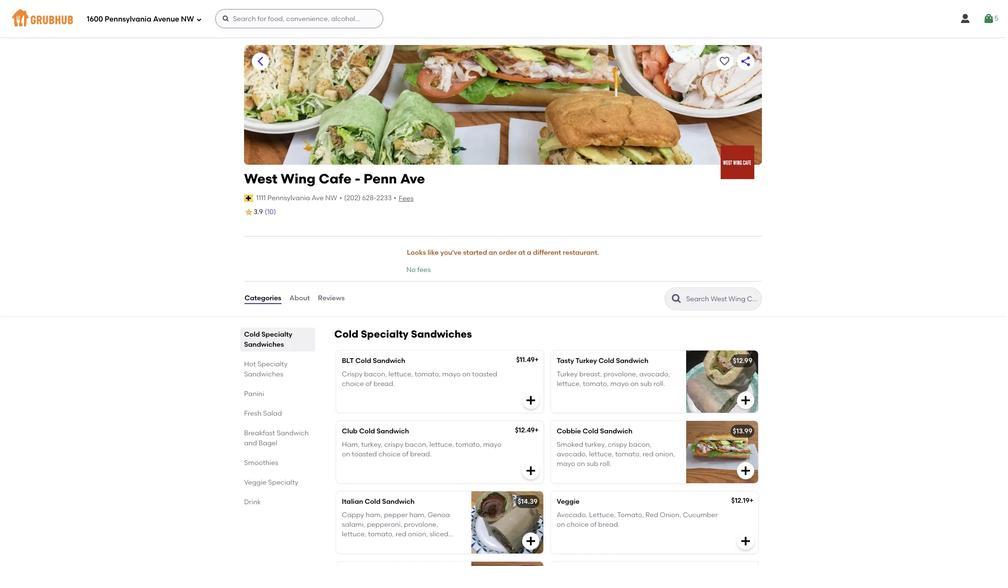 Task type: vqa. For each thing, say whether or not it's contained in the screenshot.
save this restaurant button
yes



Task type: describe. For each thing, give the bounding box(es) containing it.
on inside smoked turkey, crispy bacon, avocado, lettuce, tomato, red onion, mayo on sub roll.
[[577, 461, 585, 469]]

Search West Wing Cafe - Penn Ave search field
[[685, 295, 759, 304]]

$12.49
[[515, 427, 535, 435]]

1600
[[87, 15, 103, 23]]

cold up 'provolone,'
[[599, 357, 614, 365]]

hot
[[244, 360, 256, 369]]

pennsylvania for 1111
[[267, 194, 310, 202]]

veggie for veggie
[[557, 498, 580, 506]]

tomato, inside smoked turkey, crispy bacon, avocado, lettuce, tomato, red onion, mayo on sub roll.
[[615, 451, 641, 459]]

1600 pennsylvania avenue nw
[[87, 15, 194, 23]]

nw for 1600 pennsylvania avenue nw
[[181, 15, 194, 23]]

provolone,
[[604, 371, 638, 379]]

main navigation navigation
[[0, 0, 1006, 37]]

fresh salad
[[244, 410, 282, 418]]

cold inside cold specialty sandwiches tab
[[244, 331, 260, 339]]

cucumber
[[683, 512, 718, 520]]

turkey inside turkey breast, provolone, avocado, lettuce, tomato, mayo on sub roll.
[[557, 371, 578, 379]]

no fees
[[406, 266, 431, 274]]

sandwich for blt cold sandwich
[[373, 357, 405, 365]]

5
[[994, 14, 998, 22]]

lettuce, inside ham, turkey, crispy bacon, lettuce, tomato, mayo on toasted choice of bread.
[[429, 441, 454, 449]]

cobbie
[[557, 428, 581, 436]]

breakfast sandwich and bagel tab
[[244, 429, 311, 449]]

specialty for hot specialty sandwiches tab
[[257, 360, 288, 369]]

cafe
[[319, 171, 351, 187]]

ave inside button
[[312, 194, 324, 202]]

sandwich for cobbie cold sandwich
[[600, 428, 633, 436]]

on inside turkey breast, provolone, avocado, lettuce, tomato, mayo on sub roll.
[[630, 380, 639, 389]]

breakfast sandwich and bagel
[[244, 429, 309, 448]]

blt
[[342, 357, 354, 365]]

looks like you've started an order at a different restaurant.
[[407, 249, 599, 257]]

1 horizontal spatial cold specialty sandwiches
[[334, 328, 472, 340]]

of for blt cold sandwich
[[365, 380, 372, 389]]

tasty turkey cold sandwich image
[[686, 351, 758, 413]]

svg image for turkey breast, provolone, avocado, lettuce, tomato, mayo on sub roll.
[[740, 395, 751, 406]]

italian cold sandwich
[[342, 498, 415, 506]]

sandwich for club cold sandwich
[[377, 428, 409, 436]]

mayo inside ham, turkey, crispy bacon, lettuce, tomato, mayo on toasted choice of bread.
[[483, 441, 502, 449]]

order
[[499, 249, 517, 257]]

5 button
[[983, 10, 998, 27]]

fresh
[[244, 410, 261, 418]]

penn
[[364, 171, 397, 187]]

avocado, lettuce, tomato, red onion, cucumber on choice of bread.
[[557, 512, 718, 530]]

(202) 628-2233 button
[[344, 194, 392, 203]]

$12.19
[[731, 497, 750, 505]]

turkey breast, provolone, avocado, lettuce, tomato, mayo on sub roll.
[[557, 371, 670, 389]]

sandwich for italian cold sandwich
[[382, 498, 415, 506]]

onion,
[[660, 512, 681, 520]]

bread. inside ham, turkey, crispy bacon, lettuce, tomato, mayo on toasted choice of bread.
[[410, 451, 432, 459]]

avenue
[[153, 15, 179, 23]]

specialty for cold specialty sandwiches tab
[[261, 331, 292, 339]]

tasty turkey cold sandwich
[[557, 357, 648, 365]]

panini tab
[[244, 389, 311, 399]]

different
[[533, 249, 561, 257]]

drink tab
[[244, 498, 311, 508]]

started
[[463, 249, 487, 257]]

cold right cobbie
[[583, 428, 598, 436]]

bacon, for cobbie
[[629, 441, 652, 449]]

0 vertical spatial sandwiches
[[411, 328, 472, 340]]

turkey, for ham,
[[361, 441, 383, 449]]

bagel
[[259, 440, 277, 448]]

onion,
[[655, 451, 675, 459]]

Search for food, convenience, alcohol... search field
[[215, 9, 383, 28]]

panini
[[244, 390, 264, 398]]

bacon, for club
[[405, 441, 428, 449]]

bacon, inside crispy bacon, lettuce, tomato, mayo on toasted choice of bread.
[[364, 371, 387, 379]]

roll. inside turkey breast, provolone, avocado, lettuce, tomato, mayo on sub roll.
[[654, 380, 665, 389]]

tomato, inside turkey breast, provolone, avocado, lettuce, tomato, mayo on sub roll.
[[583, 380, 609, 389]]

$12.99
[[733, 357, 752, 365]]

cobbie cold sandwich
[[557, 428, 633, 436]]

sub inside turkey breast, provolone, avocado, lettuce, tomato, mayo on sub roll.
[[640, 380, 652, 389]]

of for veggie
[[590, 521, 597, 530]]

$11.49
[[516, 356, 535, 364]]

3.9
[[254, 208, 263, 216]]

2233
[[376, 194, 392, 202]]

1 • from the left
[[340, 194, 342, 202]]

cold specialty sandwiches tab
[[244, 330, 311, 350]]

breast,
[[579, 371, 602, 379]]

svg image inside the 5 button
[[983, 13, 994, 24]]

toasted inside crispy bacon, lettuce, tomato, mayo on toasted choice of bread.
[[472, 371, 497, 379]]

1111
[[256, 194, 266, 202]]

at
[[518, 249, 525, 257]]

pennsylvania for 1600
[[105, 15, 151, 23]]

avocado, inside smoked turkey, crispy bacon, avocado, lettuce, tomato, red onion, mayo on sub roll.
[[557, 451, 587, 459]]

ham,
[[342, 441, 360, 449]]

smoothies tab
[[244, 458, 311, 468]]

drink
[[244, 499, 261, 507]]

smoked
[[557, 441, 583, 449]]

bread. for blt cold sandwich
[[374, 380, 395, 389]]

categories
[[245, 295, 281, 303]]

bread. for veggie
[[598, 521, 620, 530]]

on inside ham, turkey, crispy bacon, lettuce, tomato, mayo on toasted choice of bread.
[[342, 451, 350, 459]]

sandwiches for cold specialty sandwiches tab
[[244, 341, 284, 349]]

-
[[355, 171, 360, 187]]

$12.19 +
[[731, 497, 754, 505]]

svg image for smoked turkey, crispy bacon, avocado, lettuce, tomato, red onion, mayo on sub roll.
[[740, 465, 751, 477]]

1111 pennsylvania ave nw
[[256, 194, 337, 202]]

tomato, inside ham, turkey, crispy bacon, lettuce, tomato, mayo on toasted choice of bread.
[[456, 441, 482, 449]]

tomato,
[[617, 512, 644, 520]]

cold up blt on the left of page
[[334, 328, 358, 340]]

about button
[[289, 282, 310, 316]]

like
[[428, 249, 439, 257]]

you've
[[440, 249, 462, 257]]

fresh salad tab
[[244, 409, 311, 419]]

toasted inside ham, turkey, crispy bacon, lettuce, tomato, mayo on toasted choice of bread.
[[352, 451, 377, 459]]

search icon image
[[671, 293, 682, 305]]

veggie specialty
[[244, 479, 298, 487]]

an
[[489, 249, 497, 257]]

wing
[[281, 171, 316, 187]]



Task type: locate. For each thing, give the bounding box(es) containing it.
1 vertical spatial nw
[[325, 194, 337, 202]]

sandwich down fresh salad tab
[[277, 429, 309, 438]]

west
[[244, 171, 277, 187]]

hot specialty sandwiches tab
[[244, 359, 311, 380]]

lettuce, inside smoked turkey, crispy bacon, avocado, lettuce, tomato, red onion, mayo on sub roll.
[[589, 451, 614, 459]]

turkey,
[[361, 441, 383, 449], [585, 441, 606, 449]]

turkey, down club cold sandwich
[[361, 441, 383, 449]]

ave up fees
[[400, 171, 425, 187]]

turkey, inside ham, turkey, crispy bacon, lettuce, tomato, mayo on toasted choice of bread.
[[361, 441, 383, 449]]

bacon, down the blt cold sandwich on the bottom left
[[364, 371, 387, 379]]

smoked turkey, crispy bacon, avocado, lettuce, tomato, red onion, mayo on sub roll.
[[557, 441, 675, 469]]

cold right club on the left bottom of page
[[359, 428, 375, 436]]

save this restaurant image
[[719, 56, 730, 67]]

caret left icon image
[[255, 56, 266, 67]]

(10)
[[265, 208, 276, 216]]

cobbie cold sandwich image
[[686, 421, 758, 484]]

mayo
[[442, 371, 461, 379], [610, 380, 629, 389], [483, 441, 502, 449], [557, 461, 575, 469]]

turkey, inside smoked turkey, crispy bacon, avocado, lettuce, tomato, red onion, mayo on sub roll.
[[585, 441, 606, 449]]

lettuce, inside turkey breast, provolone, avocado, lettuce, tomato, mayo on sub roll.
[[557, 380, 581, 389]]

2 crispy from the left
[[608, 441, 627, 449]]

chicken caesar salad wrap image
[[471, 562, 543, 567]]

0 horizontal spatial bacon,
[[364, 371, 387, 379]]

toasted
[[472, 371, 497, 379], [352, 451, 377, 459]]

1 turkey, from the left
[[361, 441, 383, 449]]

pennsylvania inside the 'main navigation' navigation
[[105, 15, 151, 23]]

0 vertical spatial bread.
[[374, 380, 395, 389]]

1 crispy from the left
[[384, 441, 403, 449]]

sandwich up ham, turkey, crispy bacon, lettuce, tomato, mayo on toasted choice of bread.
[[377, 428, 409, 436]]

1 vertical spatial choice
[[379, 451, 401, 459]]

nw inside button
[[325, 194, 337, 202]]

looks like you've started an order at a different restaurant. button
[[406, 243, 600, 264]]

veggie specialty tab
[[244, 478, 311, 488]]

nw for 1111 pennsylvania ave nw
[[325, 194, 337, 202]]

choice for blt cold sandwich
[[342, 380, 364, 389]]

• left '(202)'
[[340, 194, 342, 202]]

cold
[[334, 328, 358, 340], [244, 331, 260, 339], [355, 357, 371, 365], [599, 357, 614, 365], [359, 428, 375, 436], [583, 428, 598, 436], [365, 498, 381, 506]]

sandwiches for hot specialty sandwiches tab
[[244, 370, 283, 379]]

crispy bacon, lettuce, tomato, mayo on toasted choice of bread.
[[342, 371, 497, 389]]

1 horizontal spatial avocado,
[[639, 371, 670, 379]]

0 vertical spatial choice
[[342, 380, 364, 389]]

crispy down cobbie cold sandwich
[[608, 441, 627, 449]]

0 horizontal spatial avocado,
[[557, 451, 587, 459]]

lettuce,
[[589, 512, 616, 520]]

veggie inside tab
[[244, 479, 267, 487]]

1 vertical spatial turkey
[[557, 371, 578, 379]]

+ for $12.49
[[535, 427, 539, 435]]

red
[[643, 451, 654, 459]]

crispy for club cold sandwich
[[384, 441, 403, 449]]

1 horizontal spatial toasted
[[472, 371, 497, 379]]

0 vertical spatial sub
[[640, 380, 652, 389]]

mayo inside turkey breast, provolone, avocado, lettuce, tomato, mayo on sub roll.
[[610, 380, 629, 389]]

specialty right hot
[[257, 360, 288, 369]]

$12.49 +
[[515, 427, 539, 435]]

fees
[[417, 266, 431, 274]]

0 vertical spatial nw
[[181, 15, 194, 23]]

cold specialty sandwiches up the blt cold sandwich on the bottom left
[[334, 328, 472, 340]]

turkey, for smoked
[[585, 441, 606, 449]]

$13.99
[[733, 428, 752, 436]]

bread. inside avocado, lettuce, tomato, red onion, cucumber on choice of bread.
[[598, 521, 620, 530]]

1 vertical spatial pennsylvania
[[267, 194, 310, 202]]

0 vertical spatial roll.
[[654, 380, 665, 389]]

avocado,
[[557, 512, 588, 520]]

1 vertical spatial sub
[[587, 461, 598, 469]]

bread.
[[374, 380, 395, 389], [410, 451, 432, 459], [598, 521, 620, 530]]

tasty
[[557, 357, 574, 365]]

cold right blt on the left of page
[[355, 357, 371, 365]]

sandwiches inside cold specialty sandwiches
[[244, 341, 284, 349]]

1 horizontal spatial crispy
[[608, 441, 627, 449]]

1 horizontal spatial •
[[394, 194, 396, 202]]

1 horizontal spatial choice
[[379, 451, 401, 459]]

crispy down club cold sandwich
[[384, 441, 403, 449]]

of inside crispy bacon, lettuce, tomato, mayo on toasted choice of bread.
[[365, 380, 372, 389]]

breakfast
[[244, 429, 275, 438]]

categories button
[[244, 282, 282, 316]]

specialty up "drink" tab
[[268, 479, 298, 487]]

share icon image
[[740, 56, 751, 67]]

choice inside avocado, lettuce, tomato, red onion, cucumber on choice of bread.
[[567, 521, 589, 530]]

bacon, inside ham, turkey, crispy bacon, lettuce, tomato, mayo on toasted choice of bread.
[[405, 441, 428, 449]]

blt cold sandwich
[[342, 357, 405, 365]]

cold specialty sandwiches up hot specialty sandwiches
[[244, 331, 292, 349]]

veggie for veggie specialty
[[244, 479, 267, 487]]

crispy
[[342, 371, 363, 379]]

restaurant.
[[563, 249, 599, 257]]

bread. inside crispy bacon, lettuce, tomato, mayo on toasted choice of bread.
[[374, 380, 395, 389]]

mayo inside crispy bacon, lettuce, tomato, mayo on toasted choice of bread.
[[442, 371, 461, 379]]

ham, turkey, crispy bacon, lettuce, tomato, mayo on toasted choice of bread.
[[342, 441, 502, 459]]

lettuce,
[[389, 371, 413, 379], [557, 380, 581, 389], [429, 441, 454, 449], [589, 451, 614, 459]]

svg image for avocado, lettuce, tomato, red onion, cucumber on choice of bread.
[[740, 536, 751, 547]]

0 vertical spatial avocado,
[[639, 371, 670, 379]]

club
[[342, 428, 358, 436]]

avocado, right 'provolone,'
[[639, 371, 670, 379]]

pennsylvania right 1600
[[105, 15, 151, 23]]

2 turkey, from the left
[[585, 441, 606, 449]]

0 vertical spatial ave
[[400, 171, 425, 187]]

• right the 2233
[[394, 194, 396, 202]]

subscription pass image
[[244, 195, 254, 202]]

0 horizontal spatial turkey,
[[361, 441, 383, 449]]

0 vertical spatial toasted
[[472, 371, 497, 379]]

italian
[[342, 498, 363, 506]]

avocado, inside turkey breast, provolone, avocado, lettuce, tomato, mayo on sub roll.
[[639, 371, 670, 379]]

pennsylvania down wing
[[267, 194, 310, 202]]

0 vertical spatial turkey
[[576, 357, 597, 365]]

reviews button
[[318, 282, 345, 316]]

cold up hot
[[244, 331, 260, 339]]

sandwich up crispy bacon, lettuce, tomato, mayo on toasted choice of bread.
[[373, 357, 405, 365]]

crispy for cobbie cold sandwich
[[608, 441, 627, 449]]

specialty up hot specialty sandwiches tab
[[261, 331, 292, 339]]

0 horizontal spatial cold specialty sandwiches
[[244, 331, 292, 349]]

tomato,
[[415, 371, 441, 379], [583, 380, 609, 389], [456, 441, 482, 449], [615, 451, 641, 459]]

tomato, inside crispy bacon, lettuce, tomato, mayo on toasted choice of bread.
[[415, 371, 441, 379]]

ave
[[400, 171, 425, 187], [312, 194, 324, 202]]

sandwich right italian
[[382, 498, 415, 506]]

choice for veggie
[[567, 521, 589, 530]]

0 horizontal spatial roll.
[[600, 461, 611, 469]]

0 horizontal spatial sub
[[587, 461, 598, 469]]

cold specialty sandwiches inside tab
[[244, 331, 292, 349]]

specialty
[[361, 328, 409, 340], [261, 331, 292, 339], [257, 360, 288, 369], [268, 479, 298, 487]]

0 horizontal spatial choice
[[342, 380, 364, 389]]

sandwiches
[[411, 328, 472, 340], [244, 341, 284, 349], [244, 370, 283, 379]]

sandwiches inside hot specialty sandwiches
[[244, 370, 283, 379]]

club cold sandwich
[[342, 428, 409, 436]]

0 horizontal spatial of
[[365, 380, 372, 389]]

west wing cafe - penn ave logo image
[[721, 146, 754, 179]]

1 horizontal spatial veggie
[[557, 498, 580, 506]]

choice down club cold sandwich
[[379, 451, 401, 459]]

(202)
[[344, 194, 360, 202]]

0 horizontal spatial veggie
[[244, 479, 267, 487]]

0 horizontal spatial nw
[[181, 15, 194, 23]]

lettuce, inside crispy bacon, lettuce, tomato, mayo on toasted choice of bread.
[[389, 371, 413, 379]]

•
[[340, 194, 342, 202], [394, 194, 396, 202]]

• (202) 628-2233 • fees
[[340, 194, 414, 203]]

veggie up drink at left
[[244, 479, 267, 487]]

crispy
[[384, 441, 403, 449], [608, 441, 627, 449]]

turkey down tasty
[[557, 371, 578, 379]]

1 vertical spatial ave
[[312, 194, 324, 202]]

1 vertical spatial of
[[402, 451, 409, 459]]

red
[[646, 512, 658, 520]]

a
[[527, 249, 531, 257]]

2 horizontal spatial choice
[[567, 521, 589, 530]]

choice inside crispy bacon, lettuce, tomato, mayo on toasted choice of bread.
[[342, 380, 364, 389]]

0 vertical spatial of
[[365, 380, 372, 389]]

0 horizontal spatial ave
[[312, 194, 324, 202]]

of down lettuce,
[[590, 521, 597, 530]]

choice down crispy
[[342, 380, 364, 389]]

avocado, down smoked on the bottom right of the page
[[557, 451, 587, 459]]

mayo inside smoked turkey, crispy bacon, avocado, lettuce, tomato, red onion, mayo on sub roll.
[[557, 461, 575, 469]]

no
[[406, 266, 416, 274]]

1 vertical spatial toasted
[[352, 451, 377, 459]]

0 horizontal spatial toasted
[[352, 451, 377, 459]]

1 horizontal spatial bacon,
[[405, 441, 428, 449]]

2 vertical spatial bread.
[[598, 521, 620, 530]]

1 horizontal spatial ave
[[400, 171, 425, 187]]

specialty for veggie specialty tab
[[268, 479, 298, 487]]

choice down avocado,
[[567, 521, 589, 530]]

of inside ham, turkey, crispy bacon, lettuce, tomato, mayo on toasted choice of bread.
[[402, 451, 409, 459]]

1 vertical spatial roll.
[[600, 461, 611, 469]]

of down the blt cold sandwich on the bottom left
[[365, 380, 372, 389]]

0 horizontal spatial pennsylvania
[[105, 15, 151, 23]]

1 vertical spatial bread.
[[410, 451, 432, 459]]

1 vertical spatial avocado,
[[557, 451, 587, 459]]

bacon, down club cold sandwich
[[405, 441, 428, 449]]

specialty up the blt cold sandwich on the bottom left
[[361, 328, 409, 340]]

star icon image
[[244, 208, 254, 217]]

and
[[244, 440, 257, 448]]

pennsylvania inside button
[[267, 194, 310, 202]]

nw right avenue
[[181, 15, 194, 23]]

2 vertical spatial +
[[750, 497, 754, 505]]

smoothies
[[244, 459, 278, 467]]

on inside crispy bacon, lettuce, tomato, mayo on toasted choice of bread.
[[462, 371, 471, 379]]

veggie up avocado,
[[557, 498, 580, 506]]

svg image for crispy bacon, lettuce, tomato, mayo on toasted choice of bread.
[[525, 395, 537, 406]]

2 horizontal spatial of
[[590, 521, 597, 530]]

nw
[[181, 15, 194, 23], [325, 194, 337, 202]]

0 vertical spatial +
[[535, 356, 539, 364]]

2 horizontal spatial bacon,
[[629, 441, 652, 449]]

0 vertical spatial veggie
[[244, 479, 267, 487]]

veggie
[[244, 479, 267, 487], [557, 498, 580, 506]]

1 horizontal spatial roll.
[[654, 380, 665, 389]]

1 horizontal spatial pennsylvania
[[267, 194, 310, 202]]

west wing cafe - penn ave
[[244, 171, 425, 187]]

fees
[[399, 195, 414, 203]]

reviews
[[318, 295, 345, 303]]

of inside avocado, lettuce, tomato, red onion, cucumber on choice of bread.
[[590, 521, 597, 530]]

sandwich up smoked turkey, crispy bacon, avocado, lettuce, tomato, red onion, mayo on sub roll.
[[600, 428, 633, 436]]

2 vertical spatial choice
[[567, 521, 589, 530]]

fees button
[[398, 194, 414, 204]]

specialty inside hot specialty sandwiches
[[257, 360, 288, 369]]

save this restaurant button
[[716, 53, 733, 70]]

of down club cold sandwich
[[402, 451, 409, 459]]

roll.
[[654, 380, 665, 389], [600, 461, 611, 469]]

choice inside ham, turkey, crispy bacon, lettuce, tomato, mayo on toasted choice of bread.
[[379, 451, 401, 459]]

hot specialty sandwiches
[[244, 360, 288, 379]]

0 horizontal spatial crispy
[[384, 441, 403, 449]]

1111 pennsylvania ave nw button
[[256, 193, 338, 204]]

0 horizontal spatial •
[[340, 194, 342, 202]]

svg image
[[983, 13, 994, 24], [525, 395, 537, 406], [740, 395, 751, 406], [740, 465, 751, 477], [525, 536, 537, 547], [740, 536, 751, 547]]

specialty inside tab
[[268, 479, 298, 487]]

on inside avocado, lettuce, tomato, red onion, cucumber on choice of bread.
[[557, 521, 565, 530]]

2 horizontal spatial bread.
[[598, 521, 620, 530]]

specialty inside cold specialty sandwiches
[[261, 331, 292, 339]]

nw down "west wing cafe - penn ave"
[[325, 194, 337, 202]]

1 vertical spatial sandwiches
[[244, 341, 284, 349]]

628-
[[362, 194, 377, 202]]

bacon, up red
[[629, 441, 652, 449]]

sandwich up 'provolone,'
[[616, 357, 648, 365]]

1 horizontal spatial sub
[[640, 380, 652, 389]]

bacon, inside smoked turkey, crispy bacon, avocado, lettuce, tomato, red onion, mayo on sub roll.
[[629, 441, 652, 449]]

2 • from the left
[[394, 194, 396, 202]]

turkey, down cobbie cold sandwich
[[585, 441, 606, 449]]

roll. inside smoked turkey, crispy bacon, avocado, lettuce, tomato, red onion, mayo on sub roll.
[[600, 461, 611, 469]]

0 horizontal spatial bread.
[[374, 380, 395, 389]]

2 vertical spatial sandwiches
[[244, 370, 283, 379]]

ave down "west wing cafe - penn ave"
[[312, 194, 324, 202]]

crispy inside ham, turkey, crispy bacon, lettuce, tomato, mayo on toasted choice of bread.
[[384, 441, 403, 449]]

salad
[[263, 410, 282, 418]]

svg image
[[959, 13, 971, 24], [222, 15, 230, 23], [196, 17, 202, 22], [525, 465, 537, 477]]

+ for $12.19
[[750, 497, 754, 505]]

1 horizontal spatial nw
[[325, 194, 337, 202]]

sub inside smoked turkey, crispy bacon, avocado, lettuce, tomato, red onion, mayo on sub roll.
[[587, 461, 598, 469]]

sandwich inside breakfast sandwich and bagel
[[277, 429, 309, 438]]

crispy inside smoked turkey, crispy bacon, avocado, lettuce, tomato, red onion, mayo on sub roll.
[[608, 441, 627, 449]]

sandwich
[[373, 357, 405, 365], [616, 357, 648, 365], [377, 428, 409, 436], [600, 428, 633, 436], [277, 429, 309, 438], [382, 498, 415, 506]]

0 vertical spatial pennsylvania
[[105, 15, 151, 23]]

turkey
[[576, 357, 597, 365], [557, 371, 578, 379]]

bacon,
[[364, 371, 387, 379], [405, 441, 428, 449], [629, 441, 652, 449]]

avocado,
[[639, 371, 670, 379], [557, 451, 587, 459]]

1 vertical spatial +
[[535, 427, 539, 435]]

looks
[[407, 249, 426, 257]]

turkey up breast,
[[576, 357, 597, 365]]

$11.49 +
[[516, 356, 539, 364]]

+ for $11.49
[[535, 356, 539, 364]]

about
[[289, 295, 310, 303]]

$14.39
[[518, 498, 538, 506]]

1 vertical spatial veggie
[[557, 498, 580, 506]]

pennsylvania
[[105, 15, 151, 23], [267, 194, 310, 202]]

1 horizontal spatial of
[[402, 451, 409, 459]]

nw inside the 'main navigation' navigation
[[181, 15, 194, 23]]

1 horizontal spatial bread.
[[410, 451, 432, 459]]

1 horizontal spatial turkey,
[[585, 441, 606, 449]]

of
[[365, 380, 372, 389], [402, 451, 409, 459], [590, 521, 597, 530]]

sub
[[640, 380, 652, 389], [587, 461, 598, 469]]

cold specialty sandwiches
[[334, 328, 472, 340], [244, 331, 292, 349]]

italian cold sandwich image
[[471, 492, 543, 554]]

2 vertical spatial of
[[590, 521, 597, 530]]

cold right italian
[[365, 498, 381, 506]]

+
[[535, 356, 539, 364], [535, 427, 539, 435], [750, 497, 754, 505]]



